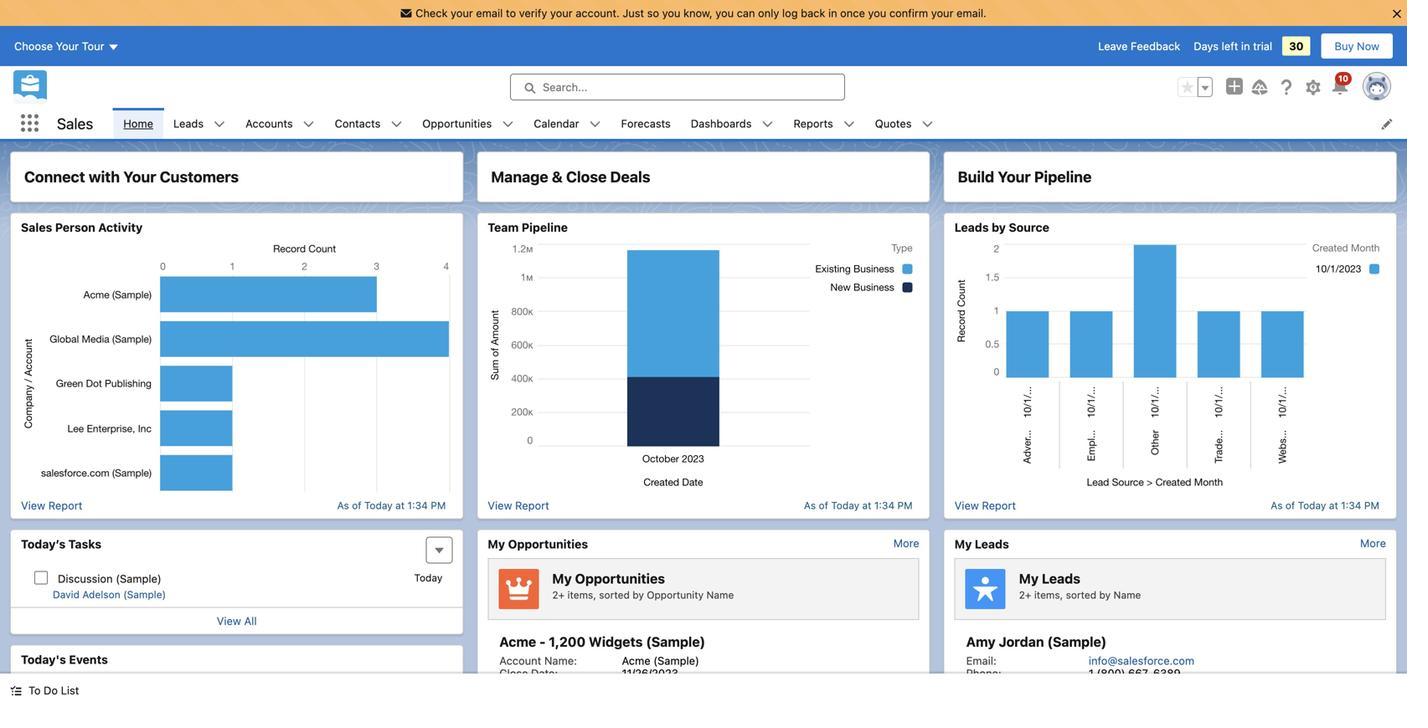 Task type: locate. For each thing, give the bounding box(es) containing it.
1 text default image from the left
[[214, 119, 225, 130]]

2+
[[552, 590, 565, 602], [1019, 590, 1032, 602]]

0 horizontal spatial view report link
[[21, 500, 82, 512]]

1 of from the left
[[352, 500, 362, 512]]

1 horizontal spatial your
[[123, 168, 156, 186]]

0 horizontal spatial you
[[662, 7, 681, 19]]

list containing home
[[113, 108, 1408, 139]]

1 pm from the left
[[431, 500, 446, 512]]

2 2+ from the left
[[1019, 590, 1032, 602]]

1 horizontal spatial as of today at 1:​34 pm
[[804, 500, 913, 512]]

(sample) up the 1 in the right of the page
[[1048, 635, 1107, 651]]

0 horizontal spatial close
[[500, 668, 528, 680]]

your
[[56, 40, 79, 52], [123, 168, 156, 186], [998, 168, 1031, 186]]

text default image inside reports list item
[[843, 119, 855, 130]]

all
[[244, 615, 257, 628]]

buy now button
[[1321, 33, 1394, 60]]

by left source
[[992, 221, 1006, 235]]

my inside "link"
[[488, 538, 505, 552]]

opportunities inside list item
[[423, 117, 492, 130]]

your left email. at the top right
[[931, 7, 954, 19]]

by inside my opportunities 2+ items, sorted by opportunity name
[[633, 590, 644, 602]]

2 horizontal spatial of
[[1286, 500, 1295, 512]]

2+ inside my opportunities 2+ items, sorted by opportunity name
[[552, 590, 565, 602]]

sorted up amy jordan (sample)
[[1066, 590, 1097, 602]]

report for deals
[[515, 500, 549, 512]]

email.
[[957, 7, 987, 19]]

1 view report from the left
[[21, 500, 82, 512]]

1 horizontal spatial by
[[992, 221, 1006, 235]]

forecasts
[[621, 117, 671, 130]]

1 2+ from the left
[[552, 590, 565, 602]]

1 as from the left
[[337, 500, 349, 512]]

0 vertical spatial opportunities
[[423, 117, 492, 130]]

leave feedback link
[[1099, 40, 1181, 52]]

1 horizontal spatial of
[[819, 500, 829, 512]]

leads
[[173, 117, 204, 130], [955, 221, 989, 235], [975, 538, 1009, 552], [1042, 572, 1081, 587]]

(sample)
[[116, 573, 162, 586], [123, 589, 166, 601], [646, 635, 706, 651], [1048, 635, 1107, 651], [654, 655, 700, 668]]

close right &
[[566, 168, 607, 186]]

you right so
[[662, 7, 681, 19]]

view for connect with your customers
[[21, 500, 45, 512]]

items, for close
[[568, 590, 596, 602]]

2 more from the left
[[1361, 537, 1387, 550]]

1,200
[[549, 635, 586, 651]]

1 report from the left
[[48, 500, 82, 512]]

discussion (sample) david adelson (sample)
[[53, 573, 166, 601]]

0 horizontal spatial name
[[707, 590, 734, 602]]

your right the with
[[123, 168, 156, 186]]

3 report from the left
[[982, 500, 1016, 512]]

in
[[829, 7, 837, 19], [1242, 40, 1251, 52]]

0 horizontal spatial as of today at 1:​34 pm
[[337, 500, 446, 512]]

items, up amy jordan (sample)
[[1035, 590, 1063, 602]]

days left in trial
[[1194, 40, 1273, 52]]

1 items, from the left
[[568, 590, 596, 602]]

text default image inside "contacts" list item
[[391, 119, 402, 130]]

view report for customers
[[21, 500, 82, 512]]

(sample) down "opportunity"
[[654, 655, 700, 668]]

1 horizontal spatial as
[[804, 500, 816, 512]]

2 view report link from the left
[[488, 500, 549, 512]]

0 vertical spatial pipeline
[[1035, 168, 1092, 186]]

manage
[[491, 168, 549, 186]]

view for manage & close deals
[[488, 500, 512, 512]]

1 you from the left
[[662, 7, 681, 19]]

1 horizontal spatial name
[[1114, 590, 1141, 602]]

1 vertical spatial sales
[[21, 221, 52, 235]]

by for build your pipeline
[[1100, 590, 1111, 602]]

sorted up widgets
[[599, 590, 630, 602]]

view
[[21, 500, 45, 512], [488, 500, 512, 512], [955, 500, 979, 512], [217, 615, 241, 628]]

text default image inside calendar list item
[[589, 119, 601, 130]]

2 horizontal spatial as of today at 1:​34 pm
[[1271, 500, 1380, 512]]

2 of from the left
[[819, 500, 829, 512]]

sorted for close
[[599, 590, 630, 602]]

0 horizontal spatial report
[[48, 500, 82, 512]]

0 horizontal spatial sorted
[[599, 590, 630, 602]]

home
[[123, 117, 153, 130]]

0 horizontal spatial as
[[337, 500, 349, 512]]

at
[[396, 500, 405, 512], [863, 500, 872, 512], [1329, 500, 1339, 512]]

6389
[[1154, 668, 1181, 680]]

sales up connect on the left
[[57, 115, 93, 133]]

more link for manage & close deals
[[894, 537, 920, 550]]

1 horizontal spatial more
[[1361, 537, 1387, 550]]

name
[[707, 590, 734, 602], [1114, 590, 1141, 602]]

1 horizontal spatial 2+
[[1019, 590, 1032, 602]]

items, inside my leads 2+ items, sorted by name
[[1035, 590, 1063, 602]]

0 horizontal spatial view report
[[21, 500, 82, 512]]

2 more link from the left
[[1361, 537, 1387, 550]]

0 horizontal spatial sales
[[21, 221, 52, 235]]

0 horizontal spatial your
[[451, 7, 473, 19]]

name inside my opportunities 2+ items, sorted by opportunity name
[[707, 590, 734, 602]]

leads list item
[[163, 108, 236, 139]]

items, up 1,200
[[568, 590, 596, 602]]

group
[[1178, 77, 1213, 97]]

today for connect with your customers
[[364, 500, 393, 512]]

of
[[352, 500, 362, 512], [819, 500, 829, 512], [1286, 500, 1295, 512]]

sales left person
[[21, 221, 52, 235]]

pipeline right team
[[522, 221, 568, 235]]

1 horizontal spatial report
[[515, 500, 549, 512]]

2 view report from the left
[[488, 500, 549, 512]]

1 horizontal spatial view report link
[[488, 500, 549, 512]]

check your email to verify your account. just so you know, you can only log back in once you confirm your email.
[[416, 7, 987, 19]]

by inside my leads 2+ items, sorted by name
[[1100, 590, 1111, 602]]

opportunities inside my opportunities 2+ items, sorted by opportunity name
[[575, 572, 665, 587]]

1 vertical spatial in
[[1242, 40, 1251, 52]]

0 vertical spatial in
[[829, 7, 837, 19]]

0 horizontal spatial 2+
[[552, 590, 565, 602]]

tour
[[82, 40, 104, 52]]

0 horizontal spatial more link
[[894, 537, 920, 550]]

view up "my opportunities" "link"
[[488, 500, 512, 512]]

0 horizontal spatial acme
[[500, 635, 536, 651]]

3 pm from the left
[[1365, 500, 1380, 512]]

buy
[[1335, 40, 1354, 52]]

2 text default image from the left
[[303, 119, 315, 130]]

text default image right reports
[[843, 119, 855, 130]]

you
[[662, 7, 681, 19], [716, 7, 734, 19], [868, 7, 887, 19]]

text default image inside "quotes" list item
[[922, 119, 934, 130]]

more link
[[894, 537, 920, 550], [1361, 537, 1387, 550]]

today for build your pipeline
[[1298, 500, 1327, 512]]

1 horizontal spatial in
[[1242, 40, 1251, 52]]

sales
[[57, 115, 93, 133], [21, 221, 52, 235]]

view report for deals
[[488, 500, 549, 512]]

by left "opportunity"
[[633, 590, 644, 602]]

1 view report link from the left
[[21, 500, 82, 512]]

calendar link
[[524, 108, 589, 139]]

text default image
[[214, 119, 225, 130], [303, 119, 315, 130], [843, 119, 855, 130], [922, 119, 934, 130]]

of for customers
[[352, 500, 362, 512]]

2+ inside my leads 2+ items, sorted by name
[[1019, 590, 1032, 602]]

build your pipeline
[[958, 168, 1092, 186]]

person
[[55, 221, 95, 235]]

my inside my opportunities 2+ items, sorted by opportunity name
[[552, 572, 572, 587]]

acme for acme - 1,200 widgets (sample)
[[500, 635, 536, 651]]

2 horizontal spatial as
[[1271, 500, 1283, 512]]

view report link for customers
[[21, 500, 82, 512]]

2 name from the left
[[1114, 590, 1141, 602]]

your right verify
[[550, 7, 573, 19]]

1
[[1089, 668, 1094, 680]]

email:
[[967, 655, 997, 668]]

report up today's tasks
[[48, 500, 82, 512]]

1 (800) 667-6389
[[1089, 668, 1181, 680]]

opportunities link
[[412, 108, 502, 139]]

more for manage & close deals
[[894, 537, 920, 550]]

your left email
[[451, 7, 473, 19]]

2 horizontal spatial your
[[931, 7, 954, 19]]

info@salesforce.com
[[1089, 655, 1195, 668]]

your
[[451, 7, 473, 19], [550, 7, 573, 19], [931, 7, 954, 19]]

1 horizontal spatial 1:​34
[[875, 500, 895, 512]]

just
[[623, 7, 644, 19]]

acme
[[500, 635, 536, 651], [622, 655, 651, 668]]

2 at from the left
[[863, 500, 872, 512]]

my inside my leads 2+ items, sorted by name
[[1019, 572, 1039, 587]]

0 horizontal spatial more
[[894, 537, 920, 550]]

1 horizontal spatial items,
[[1035, 590, 1063, 602]]

1 vertical spatial acme
[[622, 655, 651, 668]]

(sample) up david adelson (sample) link
[[116, 573, 162, 586]]

0 horizontal spatial 1:​34
[[408, 500, 428, 512]]

0 horizontal spatial of
[[352, 500, 362, 512]]

view report up "my opportunities" "link"
[[488, 500, 549, 512]]

acme up account
[[500, 635, 536, 651]]

your left the tour
[[56, 40, 79, 52]]

10
[[1339, 74, 1349, 83]]

text default image for reports
[[843, 119, 855, 130]]

text default image left calendar
[[502, 119, 514, 130]]

view report up my leads link
[[955, 500, 1016, 512]]

phone:
[[967, 668, 1002, 680]]

1 horizontal spatial sales
[[57, 115, 93, 133]]

2 horizontal spatial 1:​34
[[1341, 500, 1362, 512]]

view report link up my leads link
[[955, 500, 1016, 512]]

1:​34
[[408, 500, 428, 512], [875, 500, 895, 512], [1341, 500, 1362, 512]]

report
[[48, 500, 82, 512], [515, 500, 549, 512], [982, 500, 1016, 512]]

contacts link
[[325, 108, 391, 139]]

2 items, from the left
[[1035, 590, 1063, 602]]

text default image for calendar
[[589, 119, 601, 130]]

acme down widgets
[[622, 655, 651, 668]]

your right build
[[998, 168, 1031, 186]]

0 vertical spatial close
[[566, 168, 607, 186]]

view up my leads link
[[955, 500, 979, 512]]

sorted
[[599, 590, 630, 602], [1066, 590, 1097, 602]]

as for deals
[[804, 500, 816, 512]]

0 horizontal spatial your
[[56, 40, 79, 52]]

text default image inside accounts list item
[[303, 119, 315, 130]]

leads inside my leads 2+ items, sorted by name
[[1042, 572, 1081, 587]]

close left date: on the bottom left of page
[[500, 668, 528, 680]]

customers
[[160, 168, 239, 186]]

connect
[[24, 168, 85, 186]]

2 horizontal spatial at
[[1329, 500, 1339, 512]]

1:​34 for customers
[[408, 500, 428, 512]]

1 horizontal spatial more link
[[1361, 537, 1387, 550]]

2 1:​34 from the left
[[875, 500, 895, 512]]

adelson
[[82, 589, 120, 601]]

report up my leads link
[[982, 500, 1016, 512]]

you left can
[[716, 7, 734, 19]]

2 horizontal spatial view report
[[955, 500, 1016, 512]]

report up "my opportunities" "link"
[[515, 500, 549, 512]]

4 text default image from the left
[[922, 119, 934, 130]]

3 text default image from the left
[[843, 119, 855, 130]]

3 you from the left
[[868, 7, 887, 19]]

1 1:​34 from the left
[[408, 500, 428, 512]]

text default image left accounts link
[[214, 119, 225, 130]]

3 view report link from the left
[[955, 500, 1016, 512]]

2 horizontal spatial view report link
[[955, 500, 1016, 512]]

2 pm from the left
[[898, 500, 913, 512]]

text default image right 'accounts'
[[303, 119, 315, 130]]

back
[[801, 7, 826, 19]]

2+ up jordan
[[1019, 590, 1032, 602]]

you right 'once'
[[868, 7, 887, 19]]

2 sorted from the left
[[1066, 590, 1097, 602]]

view for build your pipeline
[[955, 500, 979, 512]]

0 horizontal spatial items,
[[568, 590, 596, 602]]

text default image left "reports" link
[[762, 119, 774, 130]]

2 report from the left
[[515, 500, 549, 512]]

view report link up "my opportunities" "link"
[[488, 500, 549, 512]]

pm
[[431, 500, 446, 512], [898, 500, 913, 512], [1365, 500, 1380, 512]]

text default image right "contacts"
[[391, 119, 402, 130]]

0 vertical spatial acme
[[500, 635, 536, 651]]

text default image inside the dashboards 'list item'
[[762, 119, 774, 130]]

text default image inside leads list item
[[214, 119, 225, 130]]

1 horizontal spatial you
[[716, 7, 734, 19]]

1 horizontal spatial close
[[566, 168, 607, 186]]

list
[[61, 685, 79, 697]]

1 horizontal spatial sorted
[[1066, 590, 1097, 602]]

name right "opportunity"
[[707, 590, 734, 602]]

1 at from the left
[[396, 500, 405, 512]]

acme for acme (sample)
[[622, 655, 651, 668]]

today's tasks
[[21, 538, 101, 552]]

1 horizontal spatial pm
[[898, 500, 913, 512]]

name up info@salesforce.com
[[1114, 590, 1141, 602]]

accounts link
[[236, 108, 303, 139]]

pipeline
[[1035, 168, 1092, 186], [522, 221, 568, 235]]

text default image
[[391, 119, 402, 130], [502, 119, 514, 130], [589, 119, 601, 130], [762, 119, 774, 130], [10, 686, 22, 698]]

account
[[500, 655, 541, 668]]

view all link
[[217, 615, 257, 628]]

2+ for &
[[552, 590, 565, 602]]

2 horizontal spatial by
[[1100, 590, 1111, 602]]

do
[[44, 685, 58, 697]]

dashboards list item
[[681, 108, 784, 139]]

2 horizontal spatial pm
[[1365, 500, 1380, 512]]

1 horizontal spatial view report
[[488, 500, 549, 512]]

items, inside my opportunities 2+ items, sorted by opportunity name
[[568, 590, 596, 602]]

0 vertical spatial sales
[[57, 115, 93, 133]]

2 as of today at 1:​34 pm from the left
[[804, 500, 913, 512]]

search... button
[[510, 74, 845, 101]]

opportunities
[[423, 117, 492, 130], [508, 538, 588, 552], [575, 572, 665, 587]]

view report up today's
[[21, 500, 82, 512]]

view report
[[21, 500, 82, 512], [488, 500, 549, 512], [955, 500, 1016, 512]]

as
[[337, 500, 349, 512], [804, 500, 816, 512], [1271, 500, 1283, 512]]

build
[[958, 168, 995, 186]]

text default image left to
[[10, 686, 22, 698]]

2 horizontal spatial report
[[982, 500, 1016, 512]]

2 horizontal spatial you
[[868, 7, 887, 19]]

opportunities for my opportunities
[[508, 538, 588, 552]]

my for my opportunities 2+ items, sorted by opportunity name
[[552, 572, 572, 587]]

feedback
[[1131, 40, 1181, 52]]

view report link up today's
[[21, 500, 82, 512]]

1 horizontal spatial pipeline
[[1035, 168, 1092, 186]]

home link
[[113, 108, 163, 139]]

pipeline up source
[[1035, 168, 1092, 186]]

0 horizontal spatial at
[[396, 500, 405, 512]]

1 name from the left
[[707, 590, 734, 602]]

1 horizontal spatial acme
[[622, 655, 651, 668]]

1 vertical spatial opportunities
[[508, 538, 588, 552]]

2+ up 1,200
[[552, 590, 565, 602]]

1 horizontal spatial your
[[550, 7, 573, 19]]

list
[[113, 108, 1408, 139]]

by
[[992, 221, 1006, 235], [633, 590, 644, 602], [1100, 590, 1111, 602]]

by up info@salesforce.com link
[[1100, 590, 1111, 602]]

text default image inside opportunities list item
[[502, 119, 514, 130]]

2 as from the left
[[804, 500, 816, 512]]

1 sorted from the left
[[599, 590, 630, 602]]

1 more link from the left
[[894, 537, 920, 550]]

view up today's
[[21, 500, 45, 512]]

-
[[540, 635, 546, 651]]

my for my leads
[[955, 538, 972, 552]]

sorted inside my leads 2+ items, sorted by name
[[1066, 590, 1097, 602]]

2 horizontal spatial your
[[998, 168, 1031, 186]]

1 more from the left
[[894, 537, 920, 550]]

0 horizontal spatial by
[[633, 590, 644, 602]]

1 vertical spatial pipeline
[[522, 221, 568, 235]]

your for build
[[998, 168, 1031, 186]]

more link for build your pipeline
[[1361, 537, 1387, 550]]

leave
[[1099, 40, 1128, 52]]

2 vertical spatial opportunities
[[575, 572, 665, 587]]

my for my leads 2+ items, sorted by name
[[1019, 572, 1039, 587]]

in right the left
[[1242, 40, 1251, 52]]

at for deals
[[863, 500, 872, 512]]

opportunities inside "link"
[[508, 538, 588, 552]]

1 horizontal spatial at
[[863, 500, 872, 512]]

opportunities for my opportunities 2+ items, sorted by opportunity name
[[575, 572, 665, 587]]

in right back
[[829, 7, 837, 19]]

2 you from the left
[[716, 7, 734, 19]]

to
[[506, 7, 516, 19]]

0 horizontal spatial pm
[[431, 500, 446, 512]]

0 horizontal spatial pipeline
[[522, 221, 568, 235]]

choose
[[14, 40, 53, 52]]

1 as of today at 1:​34 pm from the left
[[337, 500, 446, 512]]

text default image right calendar
[[589, 119, 601, 130]]

my leads
[[955, 538, 1009, 552]]

sorted inside my opportunities 2+ items, sorted by opportunity name
[[599, 590, 630, 602]]

your inside popup button
[[56, 40, 79, 52]]

text default image right quotes
[[922, 119, 934, 130]]



Task type: vqa. For each thing, say whether or not it's contained in the screenshot.
left your
yes



Task type: describe. For each thing, give the bounding box(es) containing it.
to
[[28, 685, 41, 697]]

10 button
[[1330, 72, 1352, 97]]

buy now
[[1335, 40, 1380, 52]]

sales for sales person activity
[[21, 221, 52, 235]]

today for manage & close deals
[[831, 500, 860, 512]]

account name:
[[500, 655, 577, 668]]

choose your tour button
[[13, 33, 120, 60]]

sales person activity
[[21, 221, 143, 235]]

confirm
[[890, 7, 928, 19]]

leave feedback
[[1099, 40, 1181, 52]]

name:
[[544, 655, 577, 668]]

reports list item
[[784, 108, 865, 139]]

text default image inside to do list button
[[10, 686, 22, 698]]

show more my leads records element
[[1361, 537, 1387, 550]]

leads link
[[163, 108, 214, 139]]

1:​34 for deals
[[875, 500, 895, 512]]

my leads link
[[955, 537, 1009, 552]]

days
[[1194, 40, 1219, 52]]

verify
[[519, 7, 547, 19]]

as for customers
[[337, 500, 349, 512]]

3 as from the left
[[1271, 500, 1283, 512]]

david
[[53, 589, 80, 601]]

team pipeline
[[488, 221, 568, 235]]

3 view report from the left
[[955, 500, 1016, 512]]

discussion (sample) link
[[58, 573, 162, 586]]

name inside my leads 2+ items, sorted by name
[[1114, 590, 1141, 602]]

info@salesforce.com link
[[1089, 655, 1195, 668]]

so
[[647, 7, 659, 19]]

3 at from the left
[[1329, 500, 1339, 512]]

source
[[1009, 221, 1050, 235]]

to do list
[[28, 685, 79, 697]]

know,
[[684, 7, 713, 19]]

choose your tour
[[14, 40, 104, 52]]

sorted for pipeline
[[1066, 590, 1097, 602]]

my leads 2+ items, sorted by name
[[1019, 572, 1141, 602]]

activity
[[98, 221, 143, 235]]

contacts
[[335, 117, 381, 130]]

3 of from the left
[[1286, 500, 1295, 512]]

contacts list item
[[325, 108, 412, 139]]

3 your from the left
[[931, 7, 954, 19]]

text default image for dashboards
[[762, 119, 774, 130]]

leads inside list item
[[173, 117, 204, 130]]

date:
[[531, 668, 558, 680]]

amy
[[967, 635, 996, 651]]

by for manage & close deals
[[633, 590, 644, 602]]

discussion
[[58, 573, 113, 586]]

team
[[488, 221, 519, 235]]

my for my opportunities
[[488, 538, 505, 552]]

opportunity
[[647, 590, 704, 602]]

more for build your pipeline
[[1361, 537, 1387, 550]]

accounts
[[246, 117, 293, 130]]

0 horizontal spatial in
[[829, 7, 837, 19]]

text default image for leads
[[214, 119, 225, 130]]

with
[[89, 168, 120, 186]]

30
[[1290, 40, 1304, 52]]

widgets
[[589, 635, 643, 651]]

2+ for your
[[1019, 590, 1032, 602]]

david adelson (sample) link
[[53, 589, 166, 602]]

&
[[552, 168, 563, 186]]

as of today at 1:​34 pm for deals
[[804, 500, 913, 512]]

(sample) down discussion (sample) 'link'
[[123, 589, 166, 601]]

now
[[1357, 40, 1380, 52]]

text default image for opportunities
[[502, 119, 514, 130]]

my opportunities 2+ items, sorted by opportunity name
[[552, 572, 734, 602]]

manage & close deals
[[491, 168, 651, 186]]

today's events
[[21, 653, 108, 667]]

as of today at 1:​34 pm for customers
[[337, 500, 446, 512]]

quotes link
[[865, 108, 922, 139]]

sales for sales
[[57, 115, 93, 133]]

forecasts link
[[611, 108, 681, 139]]

view all
[[217, 615, 257, 628]]

at for customers
[[396, 500, 405, 512]]

1 vertical spatial close
[[500, 668, 528, 680]]

accounts list item
[[236, 108, 325, 139]]

your for choose
[[56, 40, 79, 52]]

(800)
[[1097, 668, 1126, 680]]

today's
[[21, 653, 66, 667]]

pm for customers
[[431, 500, 446, 512]]

(sample) up the acme (sample)
[[646, 635, 706, 651]]

account.
[[576, 7, 620, 19]]

dashboards link
[[681, 108, 762, 139]]

my opportunities
[[488, 538, 588, 552]]

trial
[[1254, 40, 1273, 52]]

view left all
[[217, 615, 241, 628]]

reports link
[[784, 108, 843, 139]]

show more my opportunities records element
[[894, 537, 920, 550]]

text default image for quotes
[[922, 119, 934, 130]]

opportunities list item
[[412, 108, 524, 139]]

3 as of today at 1:​34 pm from the left
[[1271, 500, 1380, 512]]

events
[[69, 653, 108, 667]]

pm for deals
[[898, 500, 913, 512]]

quotes
[[875, 117, 912, 130]]

3 1:​34 from the left
[[1341, 500, 1362, 512]]

acme (sample)
[[622, 655, 700, 668]]

amy jordan (sample)
[[967, 635, 1107, 651]]

connect with your customers
[[24, 168, 239, 186]]

report for customers
[[48, 500, 82, 512]]

text default image for contacts
[[391, 119, 402, 130]]

items, for pipeline
[[1035, 590, 1063, 602]]

leads by source
[[955, 221, 1050, 235]]

text default image for accounts
[[303, 119, 315, 130]]

of for deals
[[819, 500, 829, 512]]

dashboards
[[691, 117, 752, 130]]

jordan
[[999, 635, 1044, 651]]

acme - 1,200 widgets (sample)
[[500, 635, 706, 651]]

once
[[840, 7, 865, 19]]

1 your from the left
[[451, 7, 473, 19]]

calendar list item
[[524, 108, 611, 139]]

reports
[[794, 117, 833, 130]]

tasks
[[68, 538, 101, 552]]

search...
[[543, 81, 588, 93]]

11/26/2023
[[622, 668, 679, 680]]

2 your from the left
[[550, 7, 573, 19]]

calendar
[[534, 117, 579, 130]]

view report link for deals
[[488, 500, 549, 512]]

only
[[758, 7, 779, 19]]

log
[[782, 7, 798, 19]]

can
[[737, 7, 755, 19]]

quotes list item
[[865, 108, 944, 139]]

email
[[476, 7, 503, 19]]

deals
[[610, 168, 651, 186]]



